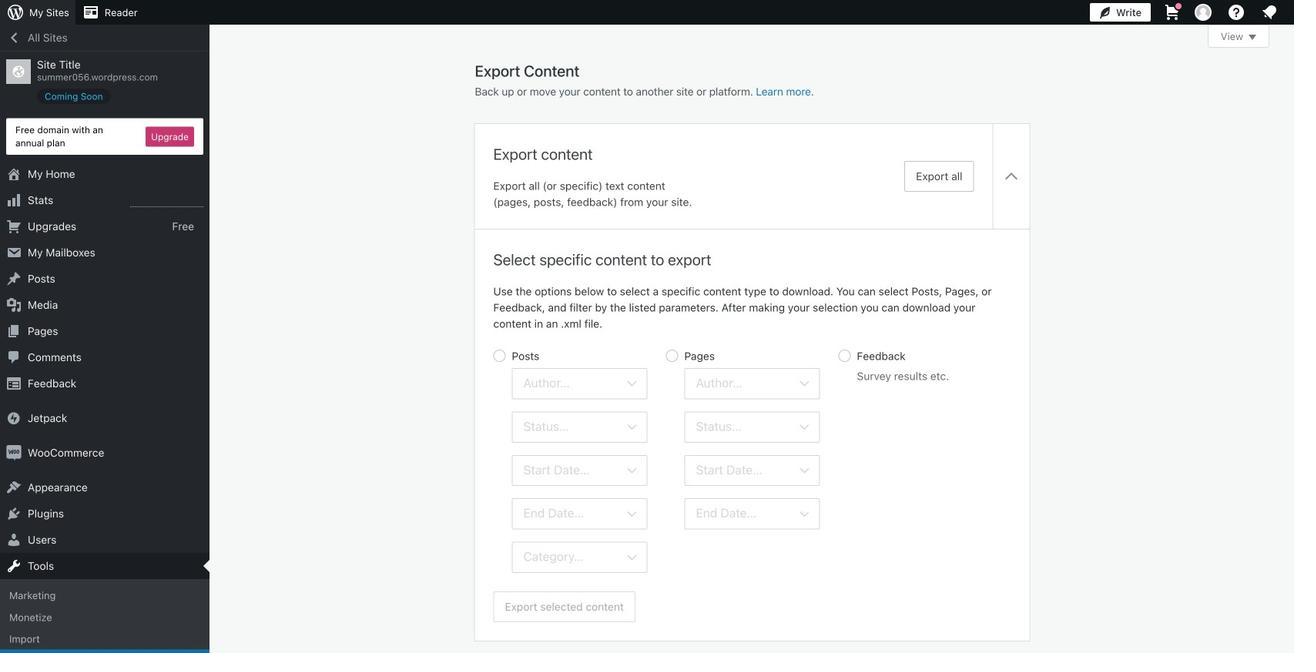 Task type: vqa. For each thing, say whether or not it's contained in the screenshot.
main content
yes



Task type: locate. For each thing, give the bounding box(es) containing it.
manage your notifications image
[[1261, 3, 1279, 22]]

list item
[[1288, 79, 1294, 151], [1288, 151, 1294, 223], [1288, 223, 1294, 280]]

my shopping cart image
[[1163, 3, 1182, 22]]

0 vertical spatial img image
[[6, 411, 22, 426]]

1 vertical spatial img image
[[6, 445, 22, 461]]

my profile image
[[1195, 4, 1212, 21]]

closed image
[[1249, 35, 1257, 40]]

main content
[[475, 25, 1270, 641]]

help image
[[1227, 3, 1246, 22]]

None radio
[[494, 350, 506, 362]]

img image
[[6, 411, 22, 426], [6, 445, 22, 461]]

None radio
[[666, 350, 678, 362], [839, 350, 851, 362], [666, 350, 678, 362], [839, 350, 851, 362]]

2 img image from the top
[[6, 445, 22, 461]]

3 list item from the top
[[1288, 223, 1294, 280]]



Task type: describe. For each thing, give the bounding box(es) containing it.
1 list item from the top
[[1288, 79, 1294, 151]]

1 img image from the top
[[6, 411, 22, 426]]

2 list item from the top
[[1288, 151, 1294, 223]]

highest hourly views 0 image
[[130, 197, 203, 207]]



